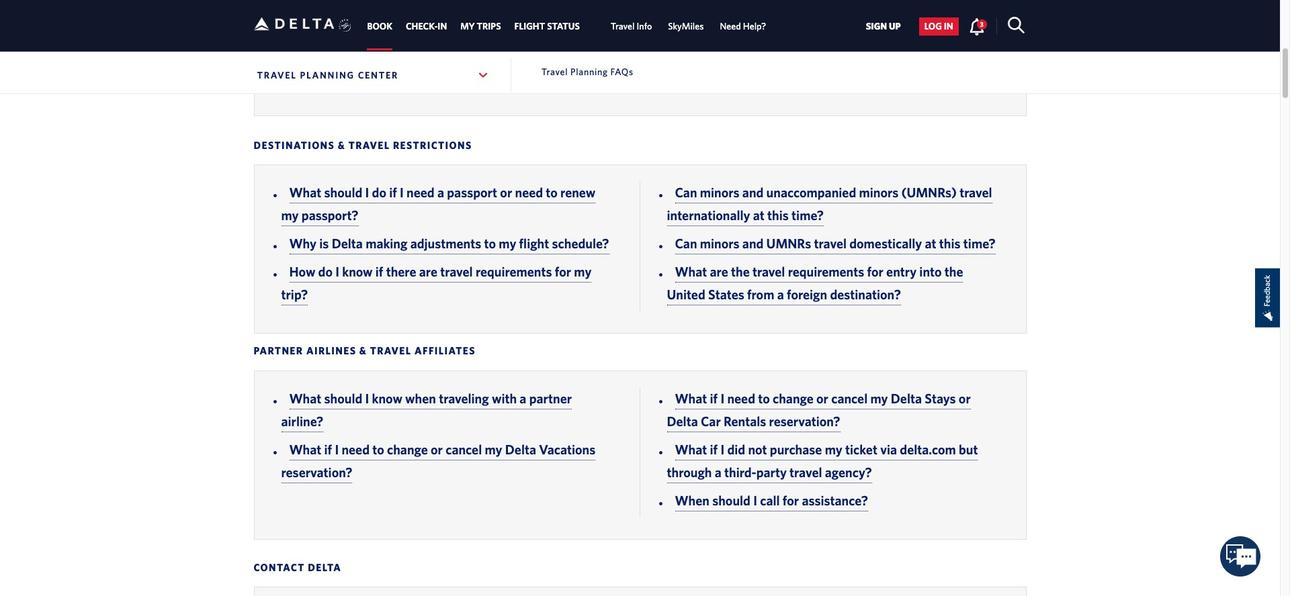 Task type: describe. For each thing, give the bounding box(es) containing it.
delta right contact
[[308, 562, 342, 574]]

with
[[492, 391, 517, 406]]

up
[[889, 21, 901, 32]]

0 horizontal spatial &
[[338, 140, 345, 151]]

from
[[747, 287, 774, 303]]

my inside how do i know if there are travel requirements for my trip?
[[574, 264, 592, 280]]

how is delta cleaning its aircraft?
[[289, 69, 483, 84]]

what are the travel requirements for entry into the united states from a foreign destination?
[[667, 264, 963, 303]]

car
[[701, 414, 721, 429]]

do i have to wear a face mask when traveling?
[[289, 41, 550, 56]]

how is delta cleaning its aircraft? link
[[289, 69, 483, 88]]

at inside can minors and unaccompanied minors (umnrs) travel internationally at this time?
[[753, 208, 765, 223]]

what are the travel requirements for entry into the united states from a foreign destination? link
[[667, 264, 963, 306]]

travel for travel info
[[611, 21, 635, 32]]

or inside what should i do if i need a passport or need to renew my passport?
[[500, 185, 512, 200]]

why should i add allianz® trip protection to my flight at checkout?
[[667, 41, 994, 79]]

to right "have"
[[345, 41, 357, 56]]

but
[[959, 442, 978, 457]]

third-
[[724, 465, 756, 480]]

mask
[[427, 41, 457, 56]]

what if i need to change or cancel my delta vacations reservation?
[[281, 442, 596, 480]]

foreign
[[787, 287, 827, 303]]

delta left the stays
[[891, 391, 922, 406]]

1 horizontal spatial for
[[783, 493, 799, 509]]

change for or
[[773, 391, 814, 406]]

travel planning center button
[[254, 58, 493, 92]]

planning for faqs
[[571, 67, 608, 77]]

how do i know if there are travel requirements for my trip?
[[281, 264, 592, 303]]

should for do
[[324, 185, 362, 200]]

for inside what are the travel requirements for entry into the united states from a foreign destination?
[[867, 264, 884, 280]]

a inside what should i know when traveling with a partner airline?
[[520, 391, 526, 406]]

do i have to wear a face mask when traveling? link
[[289, 41, 550, 60]]

destinations & travel restrictions
[[254, 140, 472, 151]]

a inside what should i do if i need a passport or need to renew my passport?
[[437, 185, 444, 200]]

adjustments
[[410, 236, 481, 252]]

travel planning faqs
[[542, 67, 634, 77]]

need
[[720, 21, 741, 32]]

rentals
[[724, 414, 766, 429]]

via
[[880, 442, 897, 457]]

when
[[675, 493, 710, 509]]

delta down "have"
[[331, 69, 362, 84]]

what for what if i did not purchase my ticket via delta.com but through a third-party travel agency?
[[675, 442, 707, 457]]

sign up link
[[861, 17, 906, 36]]

what for what are the travel requirements for entry into the united states from a foreign destination?
[[675, 264, 707, 280]]

delta air lines image
[[254, 3, 334, 45]]

0 horizontal spatial flight
[[519, 236, 549, 252]]

travel left affiliates at the bottom left
[[370, 346, 412, 357]]

what if i need to change or cancel my delta vacations reservation? link
[[281, 442, 596, 484]]

why is delta making adjustments to my flight schedule? link
[[289, 236, 609, 255]]

affiliates
[[415, 346, 476, 357]]

1 horizontal spatial this
[[939, 236, 961, 252]]

do inside how do i know if there are travel requirements for my trip?
[[318, 264, 333, 280]]

entry
[[886, 264, 917, 280]]

passport
[[447, 185, 497, 200]]

should for know
[[324, 391, 362, 406]]

what if i did not purchase my ticket via delta.com but through a third-party travel agency? link
[[667, 442, 978, 484]]

what should i know when traveling with a partner airline?
[[281, 391, 572, 429]]

when inside what should i know when traveling with a partner airline?
[[405, 391, 436, 406]]

or inside the what if i need to change or cancel my delta vacations reservation?
[[431, 442, 443, 457]]

skymiles
[[668, 21, 704, 32]]

need inside the what if i need to change or cancel my delta vacations reservation?
[[342, 442, 370, 457]]

ticket
[[845, 442, 878, 457]]

or right the stays
[[959, 391, 971, 406]]

what for what if i need to change or cancel my delta stays or delta car rentals reservation?
[[675, 391, 707, 406]]

this inside can minors and unaccompanied minors (umnrs) travel internationally at this time?
[[767, 208, 789, 223]]

restrictions
[[393, 140, 472, 151]]

log
[[924, 21, 942, 32]]

travel inside what are the travel requirements for entry into the united states from a foreign destination?
[[753, 264, 785, 280]]

what for what should i do if i need a passport or need to renew my passport?
[[289, 185, 321, 200]]

i for what if i need to change or cancel my delta stays or delta car rentals reservation?
[[721, 391, 725, 406]]

face
[[400, 41, 424, 56]]

delta.com
[[900, 442, 956, 457]]

not
[[748, 442, 767, 457]]

book
[[367, 21, 392, 32]]

trip
[[827, 41, 850, 56]]

what should i know when traveling with a partner airline? link
[[281, 391, 572, 433]]

travel left restrictions
[[349, 140, 390, 151]]

my inside what should i do if i need a passport or need to renew my passport?
[[281, 208, 299, 223]]

why should i add allianz® trip protection to my flight at checkout? link
[[667, 41, 994, 82]]

my inside what if i did not purchase my ticket via delta.com but through a third-party travel agency?
[[825, 442, 842, 457]]

1 horizontal spatial &
[[359, 346, 367, 357]]

minors left (umnrs)
[[859, 185, 899, 200]]

its
[[415, 69, 429, 84]]

need help? link
[[720, 14, 766, 39]]

(umnrs)
[[902, 185, 957, 200]]

a inside what if i did not purchase my ticket via delta.com but through a third-party travel agency?
[[715, 465, 722, 480]]

there
[[386, 264, 416, 280]]

why is delta making adjustments to my flight schedule?
[[289, 236, 609, 252]]

did
[[727, 442, 745, 457]]

3
[[980, 20, 984, 28]]

if inside how do i know if there are travel requirements for my trip?
[[376, 264, 383, 280]]

log in button
[[919, 17, 959, 36]]

travel for travel planning faqs
[[542, 67, 568, 77]]

partner
[[254, 346, 303, 357]]

cancel for vacations
[[446, 442, 482, 457]]

a left the face
[[391, 41, 397, 56]]

reservation? inside the what if i need to change or cancel my delta vacations reservation?
[[281, 465, 352, 480]]

check-in
[[406, 21, 447, 32]]

i for what if i did not purchase my ticket via delta.com but through a third-party travel agency?
[[721, 442, 725, 457]]

i for when should i call for assistance?
[[753, 493, 757, 509]]

have
[[315, 41, 342, 56]]

log in
[[924, 21, 953, 32]]

into
[[920, 264, 942, 280]]

to right adjustments
[[484, 236, 496, 252]]

2 vertical spatial at
[[925, 236, 936, 252]]

call
[[760, 493, 780, 509]]

in
[[944, 21, 953, 32]]

2 the from the left
[[945, 264, 963, 280]]

purchase
[[770, 442, 822, 457]]

checkout?
[[667, 64, 725, 79]]

partner
[[529, 391, 572, 406]]

help?
[[743, 21, 766, 32]]

partner airlines & travel affiliates
[[254, 346, 476, 357]]

airline?
[[281, 414, 323, 429]]

traveling
[[439, 391, 489, 406]]

1 the from the left
[[731, 264, 750, 280]]

what should i do if i need a passport or need to renew my passport?
[[281, 185, 595, 223]]

in
[[438, 21, 447, 32]]

my trips
[[460, 21, 501, 32]]

wear
[[360, 41, 388, 56]]

is for why
[[319, 236, 329, 252]]

flight
[[514, 21, 545, 32]]

travel inside what if i did not purchase my ticket via delta.com but through a third-party travel agency?
[[790, 465, 822, 480]]

sign
[[866, 21, 887, 32]]

trip?
[[281, 287, 308, 303]]

are inside how do i know if there are travel requirements for my trip?
[[419, 264, 437, 280]]



Task type: locate. For each thing, give the bounding box(es) containing it.
time?
[[792, 208, 824, 223], [964, 236, 996, 252]]

1 requirements from the left
[[476, 264, 552, 280]]

my right adjustments
[[499, 236, 516, 252]]

1 vertical spatial flight
[[519, 236, 549, 252]]

to inside why should i add allianz® trip protection to my flight at checkout?
[[915, 41, 926, 56]]

i inside why should i add allianz® trip protection to my flight at checkout?
[[746, 41, 750, 56]]

what inside what are the travel requirements for entry into the united states from a foreign destination?
[[675, 264, 707, 280]]

3 link
[[969, 17, 987, 35]]

know for if
[[342, 264, 373, 280]]

a right from at the right
[[777, 287, 784, 303]]

& right airlines
[[359, 346, 367, 357]]

to
[[345, 41, 357, 56], [915, 41, 926, 56], [546, 185, 558, 200], [484, 236, 496, 252], [758, 391, 770, 406], [372, 442, 384, 457]]

minors up internationally
[[700, 185, 740, 200]]

delta left vacations
[[505, 442, 536, 457]]

are
[[419, 264, 437, 280], [710, 264, 728, 280]]

0 horizontal spatial at
[[753, 208, 765, 223]]

can for can minors and unaccompanied minors (umnrs) travel internationally at this time?
[[675, 185, 697, 200]]

skyteam image
[[339, 5, 352, 47]]

when down my trips 'link'
[[460, 41, 491, 56]]

reservation?
[[769, 414, 840, 429], [281, 465, 352, 480]]

0 horizontal spatial do
[[318, 264, 333, 280]]

delta left car in the bottom of the page
[[667, 414, 698, 429]]

check-
[[406, 21, 438, 32]]

can down internationally
[[675, 236, 697, 252]]

making
[[366, 236, 407, 252]]

tab list containing book
[[361, 0, 774, 51]]

know
[[342, 264, 373, 280], [372, 391, 402, 406]]

0 vertical spatial flight
[[950, 41, 980, 56]]

if inside what should i do if i need a passport or need to renew my passport?
[[389, 185, 397, 200]]

do
[[372, 185, 386, 200], [318, 264, 333, 280]]

know inside what should i know when traveling with a partner airline?
[[372, 391, 402, 406]]

what for what should i know when traveling with a partner airline?
[[289, 391, 321, 406]]

what inside what should i know when traveling with a partner airline?
[[289, 391, 321, 406]]

my up agency?
[[825, 442, 842, 457]]

minors for this
[[700, 236, 740, 252]]

i for what should i do if i need a passport or need to renew my passport?
[[365, 185, 369, 200]]

how up trip?
[[289, 264, 315, 280]]

umnrs
[[766, 236, 811, 252]]

0 horizontal spatial for
[[555, 264, 571, 280]]

i for what if i need to change or cancel my delta vacations reservation?
[[335, 442, 339, 457]]

center
[[358, 70, 398, 81]]

i for how do i know if there are travel requirements for my trip?
[[335, 264, 339, 280]]

and for umnrs
[[742, 236, 764, 252]]

agency?
[[825, 465, 872, 480]]

if inside what if i need to change or cancel my delta stays or delta car rentals reservation?
[[710, 391, 718, 406]]

can for can minors and umnrs travel domestically at this time?
[[675, 236, 697, 252]]

is down "have"
[[318, 69, 328, 84]]

requirements inside how do i know if there are travel requirements for my trip?
[[476, 264, 552, 280]]

need help?
[[720, 21, 766, 32]]

0 horizontal spatial requirements
[[476, 264, 552, 280]]

for
[[555, 264, 571, 280], [867, 264, 884, 280], [783, 493, 799, 509]]

1 vertical spatial reservation?
[[281, 465, 352, 480]]

travel inside how do i know if there are travel requirements for my trip?
[[440, 264, 473, 280]]

i
[[309, 41, 313, 56], [746, 41, 750, 56], [365, 185, 369, 200], [400, 185, 404, 200], [335, 264, 339, 280], [365, 391, 369, 406], [721, 391, 725, 406], [335, 442, 339, 457], [721, 442, 725, 457], [753, 493, 757, 509]]

why down passport?
[[289, 236, 317, 252]]

my left passport?
[[281, 208, 299, 223]]

1 horizontal spatial change
[[773, 391, 814, 406]]

at inside why should i add allianz® trip protection to my flight at checkout?
[[982, 41, 994, 56]]

assistance?
[[802, 493, 868, 509]]

is inside the how is delta cleaning its aircraft? link
[[318, 69, 328, 84]]

to inside the what if i need to change or cancel my delta vacations reservation?
[[372, 442, 384, 457]]

what up airline?
[[289, 391, 321, 406]]

and inside can minors and unaccompanied minors (umnrs) travel internationally at this time?
[[742, 185, 764, 200]]

i for what should i know when traveling with a partner airline?
[[365, 391, 369, 406]]

what down airline?
[[289, 442, 321, 457]]

schedule?
[[552, 236, 609, 252]]

my
[[929, 41, 947, 56], [281, 208, 299, 223], [499, 236, 516, 252], [574, 264, 592, 280], [871, 391, 888, 406], [485, 442, 502, 457], [825, 442, 842, 457]]

1 vertical spatial why
[[289, 236, 317, 252]]

traveling?
[[494, 41, 550, 56]]

i inside what if i need to change or cancel my delta stays or delta car rentals reservation?
[[721, 391, 725, 406]]

1 horizontal spatial why
[[675, 41, 702, 56]]

0 vertical spatial when
[[460, 41, 491, 56]]

1 vertical spatial &
[[359, 346, 367, 357]]

1 vertical spatial how
[[289, 264, 315, 280]]

for inside how do i know if there are travel requirements for my trip?
[[555, 264, 571, 280]]

& right destinations
[[338, 140, 345, 151]]

airlines
[[306, 346, 356, 357]]

travel
[[611, 21, 635, 32], [542, 67, 568, 77], [257, 70, 297, 81], [349, 140, 390, 151], [370, 346, 412, 357]]

how inside how do i know if there are travel requirements for my trip?
[[289, 264, 315, 280]]

planning for center
[[300, 70, 355, 81]]

travel inside can minors and unaccompanied minors (umnrs) travel internationally at this time?
[[960, 185, 992, 200]]

at down 3 link
[[982, 41, 994, 56]]

is for how
[[318, 69, 328, 84]]

1 vertical spatial cancel
[[446, 442, 482, 457]]

what up car in the bottom of the page
[[675, 391, 707, 406]]

united
[[667, 287, 705, 303]]

1 vertical spatial is
[[319, 236, 329, 252]]

know for when
[[372, 391, 402, 406]]

do down destinations & travel restrictions
[[372, 185, 386, 200]]

1 vertical spatial know
[[372, 391, 402, 406]]

message us image
[[1221, 537, 1261, 578]]

the right into
[[945, 264, 963, 280]]

how for is
[[289, 69, 315, 84]]

planning
[[571, 67, 608, 77], [300, 70, 355, 81]]

1 vertical spatial time?
[[964, 236, 996, 252]]

planning inside dropdown button
[[300, 70, 355, 81]]

my inside why should i add allianz® trip protection to my flight at checkout?
[[929, 41, 947, 56]]

travel for travel planning center
[[257, 70, 297, 81]]

why
[[675, 41, 702, 56], [289, 236, 317, 252]]

why down 'skymiles'
[[675, 41, 702, 56]]

my
[[460, 21, 475, 32]]

if for what if i did not purchase my ticket via delta.com but through a third-party travel agency?
[[710, 442, 718, 457]]

1 vertical spatial and
[[742, 236, 764, 252]]

why for is
[[289, 236, 317, 252]]

1 horizontal spatial cancel
[[831, 391, 868, 406]]

for right 'call'
[[783, 493, 799, 509]]

delta down passport?
[[332, 236, 363, 252]]

0 vertical spatial do
[[372, 185, 386, 200]]

this
[[767, 208, 789, 223], [939, 236, 961, 252]]

my inside what if i need to change or cancel my delta stays or delta car rentals reservation?
[[871, 391, 888, 406]]

0 horizontal spatial why
[[289, 236, 317, 252]]

1 vertical spatial do
[[318, 264, 333, 280]]

cancel
[[831, 391, 868, 406], [446, 442, 482, 457]]

contact
[[254, 562, 305, 574]]

should up passport?
[[324, 185, 362, 200]]

cancel for stays
[[831, 391, 868, 406]]

1 horizontal spatial the
[[945, 264, 963, 280]]

flight inside why should i add allianz® trip protection to my flight at checkout?
[[950, 41, 980, 56]]

are right there
[[419, 264, 437, 280]]

i inside how do i know if there are travel requirements for my trip?
[[335, 264, 339, 280]]

what up through
[[675, 442, 707, 457]]

travel inside dropdown button
[[257, 70, 297, 81]]

is
[[318, 69, 328, 84], [319, 236, 329, 252]]

minors
[[700, 185, 740, 200], [859, 185, 899, 200], [700, 236, 740, 252]]

0 vertical spatial is
[[318, 69, 328, 84]]

0 horizontal spatial time?
[[792, 208, 824, 223]]

my up via
[[871, 391, 888, 406]]

should down need
[[705, 41, 743, 56]]

2 how from the top
[[289, 264, 315, 280]]

0 vertical spatial reservation?
[[769, 414, 840, 429]]

a right with
[[520, 391, 526, 406]]

travel left info in the top of the page
[[611, 21, 635, 32]]

1 and from the top
[[742, 185, 764, 200]]

are inside what are the travel requirements for entry into the united states from a foreign destination?
[[710, 264, 728, 280]]

travel planning center
[[257, 70, 398, 81]]

reservation? down airline?
[[281, 465, 352, 480]]

do down passport?
[[318, 264, 333, 280]]

why for should
[[675, 41, 702, 56]]

status
[[547, 21, 580, 32]]

0 horizontal spatial when
[[405, 391, 436, 406]]

cancel inside what if i need to change or cancel my delta stays or delta car rentals reservation?
[[831, 391, 868, 406]]

i inside what should i know when traveling with a partner airline?
[[365, 391, 369, 406]]

can minors and umnrs travel domestically at this time?
[[675, 236, 996, 252]]

how down do at the left of the page
[[289, 69, 315, 84]]

domestically
[[850, 236, 922, 252]]

how do i know if there are travel requirements for my trip? link
[[281, 264, 592, 306]]

what inside what if i need to change or cancel my delta stays or delta car rentals reservation?
[[675, 391, 707, 406]]

flight left schedule?
[[519, 236, 549, 252]]

what if i need to change or cancel my delta stays or delta car rentals reservation?
[[667, 391, 971, 429]]

1 horizontal spatial flight
[[950, 41, 980, 56]]

should inside what should i do if i need a passport or need to renew my passport?
[[324, 185, 362, 200]]

travel down why is delta making adjustments to my flight schedule? link
[[440, 264, 473, 280]]

1 vertical spatial when
[[405, 391, 436, 406]]

flight status link
[[514, 14, 580, 39]]

0 horizontal spatial the
[[731, 264, 750, 280]]

1 vertical spatial can
[[675, 236, 697, 252]]

flight status
[[514, 21, 580, 32]]

time? inside can minors and unaccompanied minors (umnrs) travel internationally at this time?
[[792, 208, 824, 223]]

my down log in
[[929, 41, 947, 56]]

travel down "can minors and unaccompanied minors (umnrs) travel internationally at this time?" link on the right top of page
[[814, 236, 847, 252]]

add
[[753, 41, 774, 56]]

0 vertical spatial this
[[767, 208, 789, 223]]

a left passport
[[437, 185, 444, 200]]

0 horizontal spatial cancel
[[446, 442, 482, 457]]

what up united at the right
[[675, 264, 707, 280]]

minors for internationally
[[700, 185, 740, 200]]

0 horizontal spatial this
[[767, 208, 789, 223]]

1 vertical spatial this
[[939, 236, 961, 252]]

2 requirements from the left
[[788, 264, 864, 280]]

2 can from the top
[[675, 236, 697, 252]]

know down the making
[[342, 264, 373, 280]]

know inside how do i know if there are travel requirements for my trip?
[[342, 264, 373, 280]]

0 vertical spatial &
[[338, 140, 345, 151]]

cancel down the traveling
[[446, 442, 482, 457]]

to left renew
[[546, 185, 558, 200]]

cancel up the "ticket"
[[831, 391, 868, 406]]

1 horizontal spatial planning
[[571, 67, 608, 77]]

requirements inside what are the travel requirements for entry into the united states from a foreign destination?
[[788, 264, 864, 280]]

should down third-
[[712, 493, 751, 509]]

travel right (umnrs)
[[960, 185, 992, 200]]

can inside can minors and unaccompanied minors (umnrs) travel internationally at this time?
[[675, 185, 697, 200]]

to down "what should i know when traveling with a partner airline?" link
[[372, 442, 384, 457]]

i inside what if i did not purchase my ticket via delta.com but through a third-party travel agency?
[[721, 442, 725, 457]]

what inside the what if i need to change or cancel my delta vacations reservation?
[[289, 442, 321, 457]]

1 can from the top
[[675, 185, 697, 200]]

cleaning
[[365, 69, 412, 84]]

and left 'umnrs' on the top of page
[[742, 236, 764, 252]]

or up "purchase"
[[816, 391, 829, 406]]

1 horizontal spatial requirements
[[788, 264, 864, 280]]

should for call
[[712, 493, 751, 509]]

trips
[[477, 21, 501, 32]]

delta
[[331, 69, 362, 84], [332, 236, 363, 252], [891, 391, 922, 406], [667, 414, 698, 429], [505, 442, 536, 457], [308, 562, 342, 574]]

change inside the what if i need to change or cancel my delta vacations reservation?
[[387, 442, 428, 457]]

should inside why should i add allianz® trip protection to my flight at checkout?
[[705, 41, 743, 56]]

book link
[[367, 14, 392, 39]]

should down airlines
[[324, 391, 362, 406]]

travel down do at the left of the page
[[257, 70, 297, 81]]

what up passport?
[[289, 185, 321, 200]]

0 vertical spatial how
[[289, 69, 315, 84]]

the up 'states'
[[731, 264, 750, 280]]

if for what if i need to change or cancel my delta vacations reservation?
[[324, 442, 332, 457]]

1 are from the left
[[419, 264, 437, 280]]

this up 'umnrs' on the top of page
[[767, 208, 789, 223]]

my trips link
[[460, 14, 501, 39]]

1 vertical spatial change
[[387, 442, 428, 457]]

or
[[500, 185, 512, 200], [816, 391, 829, 406], [959, 391, 971, 406], [431, 442, 443, 457]]

travel down traveling?
[[542, 67, 568, 77]]

1 horizontal spatial are
[[710, 264, 728, 280]]

or right passport
[[500, 185, 512, 200]]

change up "purchase"
[[773, 391, 814, 406]]

to inside what if i need to change or cancel my delta stays or delta car rentals reservation?
[[758, 391, 770, 406]]

travel up from at the right
[[753, 264, 785, 280]]

are up 'states'
[[710, 264, 728, 280]]

planning left faqs
[[571, 67, 608, 77]]

0 vertical spatial cancel
[[831, 391, 868, 406]]

if for what if i need to change or cancel my delta stays or delta car rentals reservation?
[[710, 391, 718, 406]]

is down passport?
[[319, 236, 329, 252]]

my inside the what if i need to change or cancel my delta vacations reservation?
[[485, 442, 502, 457]]

my down with
[[485, 442, 502, 457]]

should for add
[[705, 41, 743, 56]]

at up into
[[925, 236, 936, 252]]

know down partner airlines & travel affiliates
[[372, 391, 402, 406]]

change for reservation?
[[387, 442, 428, 457]]

and up internationally
[[742, 185, 764, 200]]

to down log
[[915, 41, 926, 56]]

at right internationally
[[753, 208, 765, 223]]

is inside why is delta making adjustments to my flight schedule? link
[[319, 236, 329, 252]]

change down "what should i know when traveling with a partner airline?" link
[[387, 442, 428, 457]]

1 horizontal spatial do
[[372, 185, 386, 200]]

states
[[708, 287, 744, 303]]

2 horizontal spatial at
[[982, 41, 994, 56]]

2 horizontal spatial for
[[867, 264, 884, 280]]

planning down "have"
[[300, 70, 355, 81]]

2 and from the top
[[742, 236, 764, 252]]

can
[[675, 185, 697, 200], [675, 236, 697, 252]]

delta inside the what if i need to change or cancel my delta vacations reservation?
[[505, 442, 536, 457]]

travel down "purchase"
[[790, 465, 822, 480]]

1 vertical spatial at
[[753, 208, 765, 223]]

0 vertical spatial why
[[675, 41, 702, 56]]

0 horizontal spatial planning
[[300, 70, 355, 81]]

to inside what should i do if i need a passport or need to renew my passport?
[[546, 185, 558, 200]]

a inside what are the travel requirements for entry into the united states from a foreign destination?
[[777, 287, 784, 303]]

when left the traveling
[[405, 391, 436, 406]]

for down schedule?
[[555, 264, 571, 280]]

1 horizontal spatial when
[[460, 41, 491, 56]]

0 horizontal spatial change
[[387, 442, 428, 457]]

flight
[[950, 41, 980, 56], [519, 236, 549, 252]]

need inside what if i need to change or cancel my delta stays or delta car rentals reservation?
[[727, 391, 755, 406]]

what inside what if i did not purchase my ticket via delta.com but through a third-party travel agency?
[[675, 442, 707, 457]]

a left third-
[[715, 465, 722, 480]]

this up into
[[939, 236, 961, 252]]

what inside what should i do if i need a passport or need to renew my passport?
[[289, 185, 321, 200]]

do inside what should i do if i need a passport or need to renew my passport?
[[372, 185, 386, 200]]

i inside the what if i need to change or cancel my delta vacations reservation?
[[335, 442, 339, 457]]

reservation? up "purchase"
[[769, 414, 840, 429]]

flight down 3 link
[[950, 41, 980, 56]]

internationally
[[667, 208, 750, 223]]

at
[[982, 41, 994, 56], [753, 208, 765, 223], [925, 236, 936, 252]]

2 are from the left
[[710, 264, 728, 280]]

1 horizontal spatial at
[[925, 236, 936, 252]]

when should i call for assistance? link
[[675, 493, 868, 512]]

can up internationally
[[675, 185, 697, 200]]

0 vertical spatial time?
[[792, 208, 824, 223]]

should inside what should i know when traveling with a partner airline?
[[324, 391, 362, 406]]

info
[[637, 21, 652, 32]]

unaccompanied
[[766, 185, 856, 200]]

what should i do if i need a passport or need to renew my passport? link
[[281, 185, 595, 227]]

can minors and unaccompanied minors (umnrs) travel internationally at this time? link
[[667, 185, 992, 227]]

0 vertical spatial change
[[773, 391, 814, 406]]

allianz®
[[777, 41, 824, 56]]

renew
[[561, 185, 595, 200]]

1 how from the top
[[289, 69, 315, 84]]

how for do
[[289, 264, 315, 280]]

if inside the what if i need to change or cancel my delta vacations reservation?
[[324, 442, 332, 457]]

reservation? inside what if i need to change or cancel my delta stays or delta car rentals reservation?
[[769, 414, 840, 429]]

to up rentals
[[758, 391, 770, 406]]

0 vertical spatial and
[[742, 185, 764, 200]]

or down "what should i know when traveling with a partner airline?" link
[[431, 442, 443, 457]]

0 horizontal spatial reservation?
[[281, 465, 352, 480]]

0 horizontal spatial are
[[419, 264, 437, 280]]

tab list
[[361, 0, 774, 51]]

cancel inside the what if i need to change or cancel my delta vacations reservation?
[[446, 442, 482, 457]]

if inside what if i did not purchase my ticket via delta.com but through a third-party travel agency?
[[710, 442, 718, 457]]

0 vertical spatial know
[[342, 264, 373, 280]]

1 horizontal spatial time?
[[964, 236, 996, 252]]

my down schedule?
[[574, 264, 592, 280]]

protection
[[853, 41, 912, 56]]

minors down internationally
[[700, 236, 740, 252]]

destination?
[[830, 287, 901, 303]]

can minors and umnrs travel domestically at this time? link
[[675, 236, 996, 255]]

why inside why should i add allianz® trip protection to my flight at checkout?
[[675, 41, 702, 56]]

0 vertical spatial can
[[675, 185, 697, 200]]

for up destination?
[[867, 264, 884, 280]]

sign up
[[866, 21, 901, 32]]

1 horizontal spatial reservation?
[[769, 414, 840, 429]]

change inside what if i need to change or cancel my delta stays or delta car rentals reservation?
[[773, 391, 814, 406]]

and for unaccompanied
[[742, 185, 764, 200]]

0 vertical spatial at
[[982, 41, 994, 56]]

what for what if i need to change or cancel my delta vacations reservation?
[[289, 442, 321, 457]]

should
[[705, 41, 743, 56], [324, 185, 362, 200], [324, 391, 362, 406], [712, 493, 751, 509]]

what if i need to change or cancel my delta stays or delta car rentals reservation? link
[[667, 391, 971, 433]]

i for why should i add allianz® trip protection to my flight at checkout?
[[746, 41, 750, 56]]



Task type: vqa. For each thing, say whether or not it's contained in the screenshot.
tab panel
no



